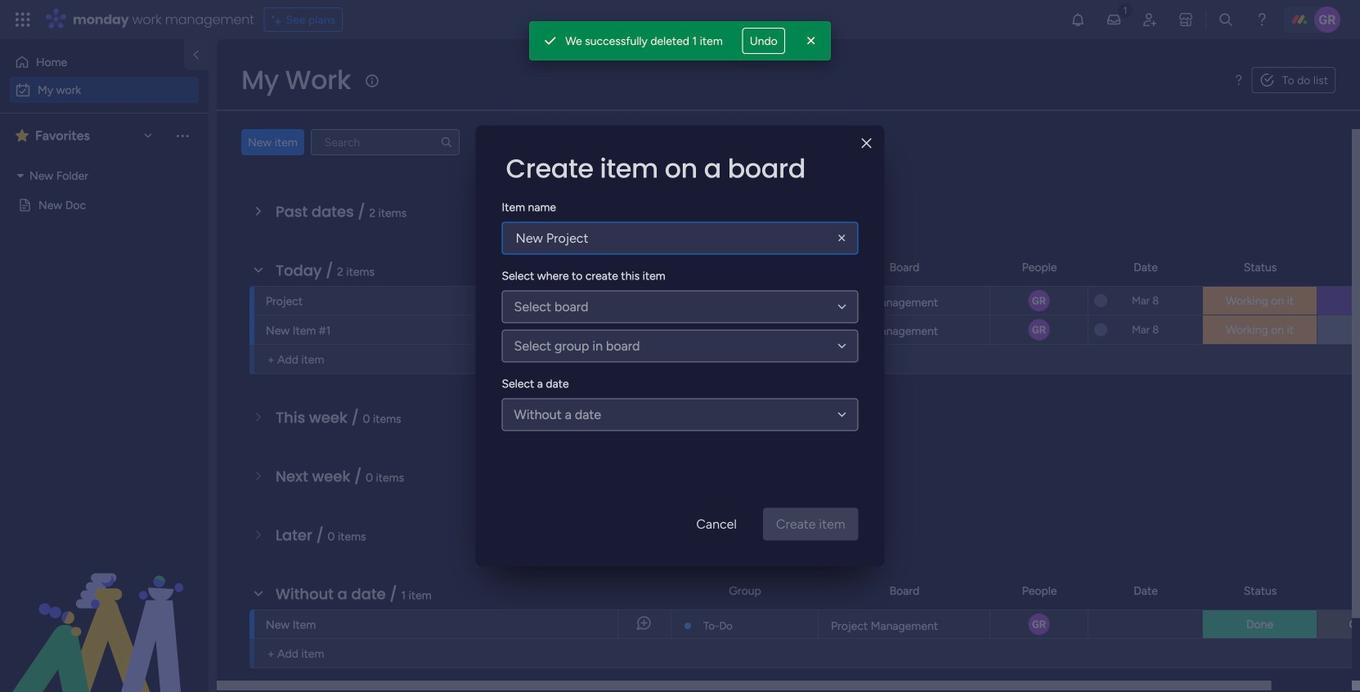 Task type: locate. For each thing, give the bounding box(es) containing it.
help image
[[1254, 11, 1271, 28]]

monday marketplace image
[[1178, 11, 1194, 28]]

For example, project proposal text field
[[502, 222, 859, 255]]

list box
[[0, 158, 209, 318]]

public board image
[[17, 198, 33, 213]]

None search field
[[311, 129, 460, 155]]

option
[[10, 49, 174, 75], [10, 77, 199, 103]]

caret down image
[[17, 170, 24, 182]]

0 vertical spatial option
[[10, 49, 174, 75]]

select product image
[[15, 11, 31, 28]]

1 vertical spatial option
[[10, 77, 199, 103]]

alert
[[530, 21, 831, 61]]



Task type: vqa. For each thing, say whether or not it's contained in the screenshot.
keep
no



Task type: describe. For each thing, give the bounding box(es) containing it.
close image
[[803, 33, 820, 49]]

v2 star 2 image
[[16, 126, 29, 146]]

invite members image
[[1142, 11, 1158, 28]]

lottie animation image
[[0, 528, 209, 693]]

update feed image
[[1106, 11, 1122, 28]]

Filter dashboard by text search field
[[311, 129, 460, 155]]

lottie animation element
[[0, 528, 209, 693]]

1 image
[[1118, 1, 1133, 19]]

see plans image
[[271, 10, 286, 29]]

search everything image
[[1218, 11, 1235, 28]]

close image
[[862, 138, 872, 150]]

2 option from the top
[[10, 77, 199, 103]]

1 option from the top
[[10, 49, 174, 75]]

search image
[[440, 136, 453, 149]]

notifications image
[[1070, 11, 1086, 28]]

greg robinson image
[[1315, 7, 1341, 33]]



